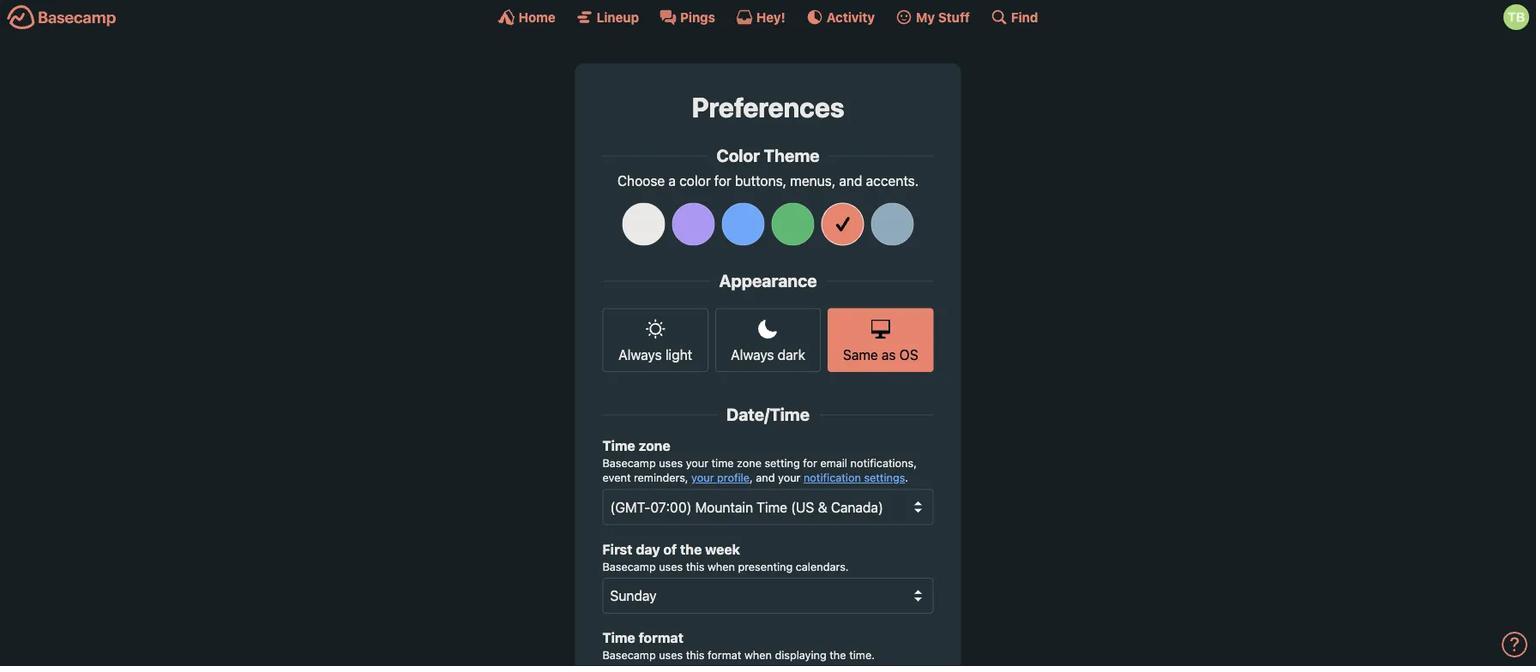 Task type: describe. For each thing, give the bounding box(es) containing it.
this inside time format basecamp uses this format when displaying the time.
[[686, 649, 705, 662]]

your profile ,             and your notification settings .
[[691, 471, 908, 484]]

pings
[[680, 9, 715, 24]]

color
[[717, 145, 760, 165]]

pings button
[[660, 9, 715, 26]]

your down "time"
[[691, 471, 714, 484]]

hey!
[[756, 9, 786, 24]]

lineup link
[[576, 9, 639, 26]]

basecamp inside basecamp uses your time zone setting for email notifications, event reminders,
[[603, 457, 656, 470]]

stuff
[[938, 9, 970, 24]]

time zone
[[603, 438, 671, 454]]

always for always light
[[619, 347, 662, 363]]

notifications,
[[851, 457, 917, 470]]

the inside first day of the week basecamp uses this when presenting calendars.
[[680, 541, 702, 558]]

hey! button
[[736, 9, 786, 26]]

your down setting
[[778, 471, 801, 484]]

time for time zone
[[603, 438, 635, 454]]

my stuff
[[916, 9, 970, 24]]

uses inside first day of the week basecamp uses this when presenting calendars.
[[659, 560, 683, 573]]

notification
[[804, 471, 861, 484]]

setting
[[765, 457, 800, 470]]

find button
[[991, 9, 1038, 26]]

day
[[636, 541, 660, 558]]

presenting
[[738, 560, 793, 573]]

uses inside basecamp uses your time zone setting for email notifications, event reminders,
[[659, 457, 683, 470]]

activity
[[827, 9, 875, 24]]

dark
[[778, 347, 805, 363]]

profile
[[717, 471, 750, 484]]

time format basecamp uses this format when displaying the time.
[[603, 630, 875, 662]]

the inside time format basecamp uses this format when displaying the time.
[[830, 649, 846, 662]]

appearance
[[719, 271, 817, 291]]

basecamp inside first day of the week basecamp uses this when presenting calendars.
[[603, 560, 656, 573]]

buttons,
[[735, 172, 787, 189]]

your profile link
[[691, 471, 750, 484]]

always light button
[[603, 308, 708, 372]]

os
[[900, 347, 918, 363]]

always dark
[[731, 347, 805, 363]]

first day of the week basecamp uses this when presenting calendars.
[[603, 541, 849, 573]]

color theme choose a color for buttons, menus, and accents.
[[617, 145, 919, 189]]

calendars.
[[796, 560, 849, 573]]

uses inside time format basecamp uses this format when displaying the time.
[[659, 649, 683, 662]]

displaying
[[775, 649, 827, 662]]

home link
[[498, 9, 556, 26]]

your inside basecamp uses your time zone setting for email notifications, event reminders,
[[686, 457, 709, 470]]

always dark button
[[715, 308, 821, 372]]

theme
[[764, 145, 820, 165]]

.
[[905, 471, 908, 484]]

a
[[669, 172, 676, 189]]

1 vertical spatial format
[[708, 649, 741, 662]]

main element
[[0, 0, 1536, 33]]

0 horizontal spatial zone
[[639, 438, 671, 454]]

accents.
[[866, 172, 919, 189]]

basecamp uses your time zone setting for email notifications, event reminders,
[[603, 457, 917, 484]]

when inside first day of the week basecamp uses this when presenting calendars.
[[708, 560, 735, 573]]



Task type: locate. For each thing, give the bounding box(es) containing it.
1 always from the left
[[619, 347, 662, 363]]

basecamp
[[603, 457, 656, 470], [603, 560, 656, 573], [603, 649, 656, 662]]

my
[[916, 9, 935, 24]]

choose
[[617, 172, 665, 189]]

uses
[[659, 457, 683, 470], [659, 560, 683, 573], [659, 649, 683, 662]]

time
[[712, 457, 734, 470]]

and right the ,
[[756, 471, 775, 484]]

basecamp inside time format basecamp uses this format when displaying the time.
[[603, 649, 656, 662]]

this
[[686, 560, 705, 573], [686, 649, 705, 662]]

for inside color theme choose a color for buttons, menus, and accents.
[[714, 172, 732, 189]]

3 basecamp from the top
[[603, 649, 656, 662]]

time inside time format basecamp uses this format when displaying the time.
[[603, 630, 635, 646]]

0 vertical spatial this
[[686, 560, 705, 573]]

time
[[603, 438, 635, 454], [603, 630, 635, 646]]

1 horizontal spatial zone
[[737, 457, 762, 470]]

2 vertical spatial uses
[[659, 649, 683, 662]]

and inside color theme choose a color for buttons, menus, and accents.
[[839, 172, 862, 189]]

1 vertical spatial this
[[686, 649, 705, 662]]

0 horizontal spatial format
[[639, 630, 684, 646]]

color
[[679, 172, 711, 189]]

this inside first day of the week basecamp uses this when presenting calendars.
[[686, 560, 705, 573]]

1 vertical spatial and
[[756, 471, 775, 484]]

1 horizontal spatial for
[[803, 457, 817, 470]]

the right of
[[680, 541, 702, 558]]

when
[[708, 560, 735, 573], [744, 649, 772, 662]]

0 horizontal spatial when
[[708, 560, 735, 573]]

2 uses from the top
[[659, 560, 683, 573]]

0 vertical spatial zone
[[639, 438, 671, 454]]

activity link
[[806, 9, 875, 26]]

1 vertical spatial when
[[744, 649, 772, 662]]

and right menus,
[[839, 172, 862, 189]]

always for always dark
[[731, 347, 774, 363]]

same
[[843, 347, 878, 363]]

2 always from the left
[[731, 347, 774, 363]]

date/time
[[726, 405, 810, 425]]

notification settings link
[[804, 471, 905, 484]]

for inside basecamp uses your time zone setting for email notifications, event reminders,
[[803, 457, 817, 470]]

0 horizontal spatial for
[[714, 172, 732, 189]]

3 uses from the top
[[659, 649, 683, 662]]

0 vertical spatial and
[[839, 172, 862, 189]]

and
[[839, 172, 862, 189], [756, 471, 775, 484]]

1 vertical spatial zone
[[737, 457, 762, 470]]

1 horizontal spatial always
[[731, 347, 774, 363]]

when down "week"
[[708, 560, 735, 573]]

the left "time."
[[830, 649, 846, 662]]

1 time from the top
[[603, 438, 635, 454]]

light
[[665, 347, 692, 363]]

for
[[714, 172, 732, 189], [803, 457, 817, 470]]

0 vertical spatial format
[[639, 630, 684, 646]]

when left the 'displaying'
[[744, 649, 772, 662]]

preferences
[[692, 91, 844, 124]]

time.
[[849, 649, 875, 662]]

0 vertical spatial uses
[[659, 457, 683, 470]]

always light
[[619, 347, 692, 363]]

for up your profile ,             and your notification settings .
[[803, 457, 817, 470]]

zone up reminders,
[[639, 438, 671, 454]]

2 vertical spatial basecamp
[[603, 649, 656, 662]]

zone up the ,
[[737, 457, 762, 470]]

always
[[619, 347, 662, 363], [731, 347, 774, 363]]

2 time from the top
[[603, 630, 635, 646]]

1 horizontal spatial and
[[839, 172, 862, 189]]

the
[[680, 541, 702, 558], [830, 649, 846, 662]]

email
[[820, 457, 848, 470]]

1 this from the top
[[686, 560, 705, 573]]

1 vertical spatial for
[[803, 457, 817, 470]]

when inside time format basecamp uses this format when displaying the time.
[[744, 649, 772, 662]]

1 vertical spatial basecamp
[[603, 560, 656, 573]]

tim burton image
[[1504, 4, 1529, 30]]

home
[[519, 9, 556, 24]]

1 vertical spatial uses
[[659, 560, 683, 573]]

1 vertical spatial the
[[830, 649, 846, 662]]

0 vertical spatial time
[[603, 438, 635, 454]]

0 vertical spatial the
[[680, 541, 702, 558]]

always left light
[[619, 347, 662, 363]]

1 basecamp from the top
[[603, 457, 656, 470]]

same as os
[[843, 347, 918, 363]]

first
[[603, 541, 633, 558]]

0 vertical spatial basecamp
[[603, 457, 656, 470]]

2 basecamp from the top
[[603, 560, 656, 573]]

zone inside basecamp uses your time zone setting for email notifications, event reminders,
[[737, 457, 762, 470]]

always left dark
[[731, 347, 774, 363]]

1 vertical spatial time
[[603, 630, 635, 646]]

as
[[882, 347, 896, 363]]

zone
[[639, 438, 671, 454], [737, 457, 762, 470]]

lineup
[[597, 9, 639, 24]]

for right "color"
[[714, 172, 732, 189]]

find
[[1011, 9, 1038, 24]]

0 horizontal spatial and
[[756, 471, 775, 484]]

format
[[639, 630, 684, 646], [708, 649, 741, 662]]

0 vertical spatial for
[[714, 172, 732, 189]]

week
[[705, 541, 740, 558]]

your
[[686, 457, 709, 470], [691, 471, 714, 484], [778, 471, 801, 484]]

,
[[750, 471, 753, 484]]

1 horizontal spatial when
[[744, 649, 772, 662]]

1 uses from the top
[[659, 457, 683, 470]]

my stuff button
[[896, 9, 970, 26]]

1 horizontal spatial the
[[830, 649, 846, 662]]

0 horizontal spatial the
[[680, 541, 702, 558]]

menus,
[[790, 172, 836, 189]]

0 horizontal spatial always
[[619, 347, 662, 363]]

1 horizontal spatial format
[[708, 649, 741, 662]]

2 this from the top
[[686, 649, 705, 662]]

your left "time"
[[686, 457, 709, 470]]

settings
[[864, 471, 905, 484]]

time for time format basecamp uses this format when displaying the time.
[[603, 630, 635, 646]]

of
[[663, 541, 677, 558]]

same as os button
[[828, 308, 934, 372]]

reminders,
[[634, 471, 688, 484]]

event
[[603, 471, 631, 484]]

0 vertical spatial when
[[708, 560, 735, 573]]

switch accounts image
[[7, 4, 117, 31]]



Task type: vqa. For each thing, say whether or not it's contained in the screenshot.
bottommost to
no



